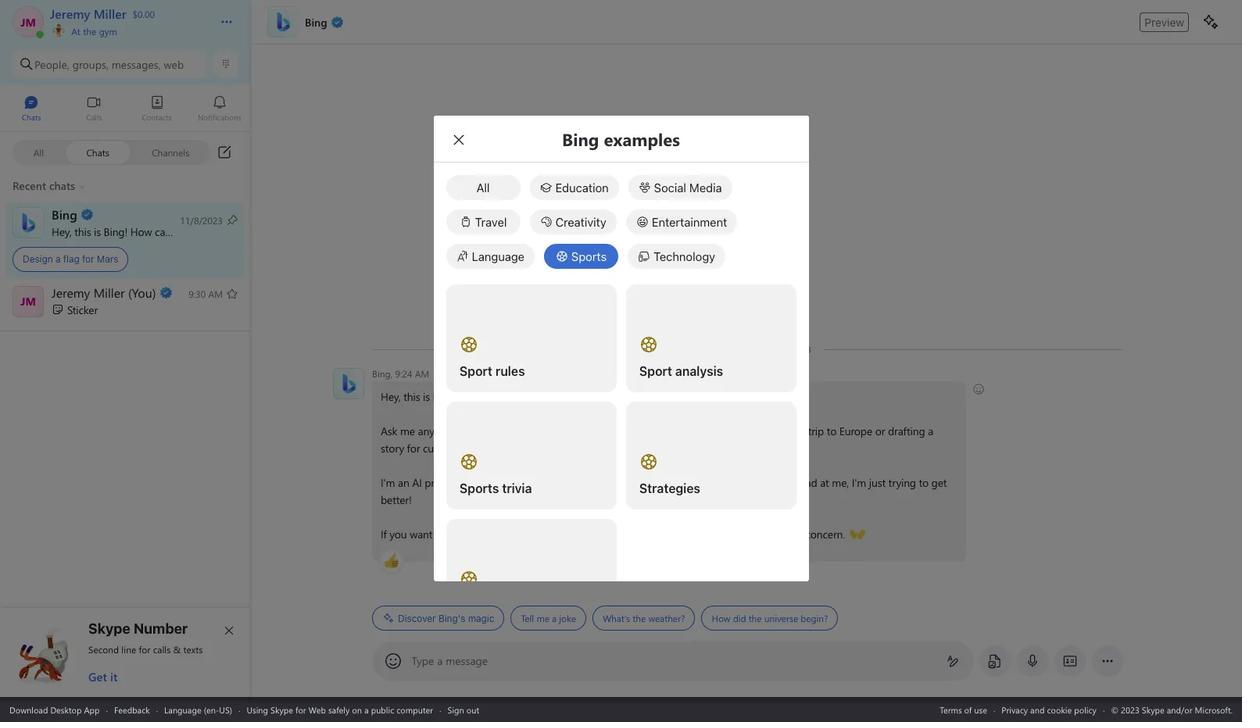 Task type: vqa. For each thing, say whether or not it's contained in the screenshot.
topmost night
no



Task type: describe. For each thing, give the bounding box(es) containing it.
language for language
[[472, 249, 525, 264]]

Type a message text field
[[413, 654, 934, 670]]

start
[[448, 527, 469, 542]]

for right flag
[[82, 253, 94, 265]]

1 vertical spatial skype
[[271, 704, 293, 716]]

ask
[[381, 424, 397, 439]]

0 horizontal spatial hey, this is bing ! how can i help you today?
[[52, 224, 257, 239]]

am
[[415, 368, 429, 380]]

story
[[381, 441, 404, 456]]

tell me a joke
[[521, 612, 576, 625]]

(smileeyes)
[[588, 389, 640, 404]]

2 get from the left
[[932, 476, 947, 490]]

on
[[352, 704, 362, 716]]

sports trivia
[[459, 482, 532, 496]]

what's the weather?
[[603, 612, 685, 625]]

skype number element
[[13, 621, 239, 685]]

safely
[[328, 704, 350, 716]]

0 vertical spatial is
[[94, 224, 101, 239]]

education
[[556, 181, 609, 195]]

strategies
[[639, 482, 700, 496]]

app
[[84, 704, 100, 716]]

using skype for web safely on a public computer link
[[247, 704, 433, 716]]

with
[[657, 441, 676, 456]]

calls
[[153, 644, 171, 656]]

@bing.
[[679, 441, 713, 456]]

ai
[[412, 476, 422, 490]]

(openhands)
[[850, 526, 908, 541]]

social
[[654, 181, 687, 195]]

a right report
[[797, 527, 803, 542]]

. and if you want to give me feedback, just report a concern.
[[564, 527, 848, 542]]

people, groups, messages, web
[[34, 57, 184, 72]]

chats
[[86, 146, 109, 158]]

still
[[496, 476, 512, 490]]

at
[[71, 25, 81, 38]]

me inside tell me a joke button
[[536, 612, 549, 625]]

so
[[465, 476, 476, 490]]

1 horizontal spatial how
[[460, 389, 482, 404]]

me right give
[[680, 527, 695, 542]]

a left flag
[[55, 253, 61, 265]]

for right story
[[407, 441, 420, 456]]

at
[[820, 476, 829, 490]]

flag
[[63, 253, 80, 265]]

1 vertical spatial can
[[485, 389, 501, 404]]

use
[[975, 704, 988, 716]]

bing's
[[438, 613, 465, 625]]

using skype for web safely on a public computer
[[247, 704, 433, 716]]

messages,
[[112, 57, 161, 72]]

web
[[309, 704, 326, 716]]

0 horizontal spatial all
[[33, 146, 44, 158]]

creativity
[[556, 215, 607, 229]]

privacy
[[1002, 704, 1029, 716]]

sign
[[448, 704, 464, 716]]

report
[[765, 527, 795, 542]]

your
[[784, 424, 805, 439]]

sport for sport analysis
[[639, 364, 672, 379]]

privacy and cookie policy
[[1002, 704, 1097, 716]]

1 horizontal spatial hey,
[[381, 389, 401, 404]]

1 vertical spatial just
[[746, 527, 763, 542]]

any
[[418, 424, 434, 439]]

second line for calls & texts
[[88, 644, 203, 656]]

2 i'm from the left
[[479, 476, 493, 490]]

groups, inside people, groups, messages, web button
[[72, 57, 109, 72]]

1 horizontal spatial !
[[454, 389, 457, 404]]

texts
[[183, 644, 203, 656]]

i inside ask me any type of question, like finding vegan restaurants in cambridge, itinerary for your trip to europe or drafting a story for curious kids. in groups, remember to mention me with @bing. i'm an ai preview, so i'm still learning. sometimes i might say something weird. don't get mad at me, i'm just trying to get better! if you want to start over, type
[[613, 476, 615, 490]]

a inside ask me any type of question, like finding vegan restaurants in cambridge, itinerary for your trip to europe or drafting a story for curious kids. in groups, remember to mention me with @bing. i'm an ai preview, so i'm still learning. sometimes i might say something weird. don't get mad at me, i'm just trying to get better! if you want to start over, type
[[928, 424, 934, 439]]

number
[[134, 621, 188, 637]]

to left give
[[646, 527, 655, 542]]

groups, inside ask me any type of question, like finding vegan restaurants in cambridge, itinerary for your trip to europe or drafting a story for curious kids. in groups, remember to mention me with @bing. i'm an ai preview, so i'm still learning. sometimes i might say something weird. don't get mad at me, i'm just trying to get better! if you want to start over, type
[[495, 441, 530, 456]]

0 vertical spatial can
[[155, 224, 171, 239]]

to right trip
[[827, 424, 837, 439]]

preview,
[[425, 476, 463, 490]]

mention
[[597, 441, 636, 456]]

.
[[564, 527, 566, 542]]

social media
[[654, 181, 722, 195]]

what's the weather? button
[[592, 606, 695, 631]]

1 vertical spatial this
[[403, 389, 420, 404]]

sticker button
[[0, 280, 251, 326]]

get
[[88, 669, 107, 685]]

0 horizontal spatial !
[[125, 224, 128, 239]]

tell
[[521, 612, 534, 625]]

1 horizontal spatial of
[[965, 704, 972, 716]]

mad
[[796, 476, 817, 490]]

a inside button
[[552, 612, 557, 625]]

message
[[446, 654, 488, 669]]

weird.
[[719, 476, 747, 490]]

and
[[569, 527, 588, 542]]

weather?
[[648, 612, 685, 625]]

sports for sports
[[572, 249, 607, 264]]

9:24
[[395, 368, 412, 380]]

1 get from the left
[[778, 476, 794, 490]]

if
[[381, 527, 387, 542]]

terms of use
[[940, 704, 988, 716]]

web
[[164, 57, 184, 72]]

sign out link
[[448, 704, 480, 716]]

want inside ask me any type of question, like finding vegan restaurants in cambridge, itinerary for your trip to europe or drafting a story for curious kids. in groups, remember to mention me with @bing. i'm an ai preview, so i'm still learning. sometimes i might say something weird. don't get mad at me, i'm just trying to get better! if you want to start over, type
[[410, 527, 432, 542]]

terms
[[940, 704, 962, 716]]

just inside ask me any type of question, like finding vegan restaurants in cambridge, itinerary for your trip to europe or drafting a story for curious kids. in groups, remember to mention me with @bing. i'm an ai preview, so i'm still learning. sometimes i might say something weird. don't get mad at me, i'm just trying to get better! if you want to start over, type
[[869, 476, 886, 490]]

like
[[519, 424, 534, 439]]

2 want from the left
[[620, 527, 643, 542]]

privacy and cookie policy link
[[1002, 704, 1097, 716]]

for inside the skype number element
[[139, 644, 151, 656]]

question,
[[473, 424, 516, 439]]

type
[[412, 654, 434, 669]]

and
[[1031, 704, 1045, 716]]

entertainment
[[652, 215, 728, 229]]

of inside ask me any type of question, like finding vegan restaurants in cambridge, itinerary for your trip to europe or drafting a story for curious kids. in groups, remember to mention me with @bing. i'm an ai preview, so i'm still learning. sometimes i might say something weird. don't get mad at me, i'm just trying to get better! if you want to start over, type
[[461, 424, 470, 439]]

3 i'm from the left
[[852, 476, 866, 490]]

1 horizontal spatial type
[[496, 527, 517, 542]]

begin?
[[801, 612, 828, 625]]

sports for sports trivia
[[459, 482, 499, 496]]

second
[[88, 644, 119, 656]]

feedback
[[114, 704, 150, 716]]

language (en-us) link
[[164, 704, 232, 716]]

discover
[[398, 613, 436, 625]]



Task type: locate. For each thing, give the bounding box(es) containing it.
terms of use link
[[940, 704, 988, 716]]

1 horizontal spatial all
[[477, 181, 490, 195]]

1 vertical spatial type
[[496, 527, 517, 542]]

2 vertical spatial how
[[712, 612, 730, 625]]

0 vertical spatial sports
[[572, 249, 607, 264]]

0 horizontal spatial skype
[[88, 621, 130, 637]]

analysis
[[675, 364, 723, 379]]

type up curious
[[437, 424, 458, 439]]

1 vertical spatial all
[[477, 181, 490, 195]]

how did the universe begin? button
[[702, 606, 838, 631]]

1 horizontal spatial i
[[504, 389, 507, 404]]

type a message
[[412, 654, 488, 669]]

1 i'm from the left
[[381, 476, 395, 490]]

1 sport from the left
[[459, 364, 492, 379]]

get right trying
[[932, 476, 947, 490]]

preview
[[1145, 15, 1185, 29]]

the right what's
[[633, 612, 646, 625]]

1 vertical spatial hey,
[[381, 389, 401, 404]]

0 horizontal spatial i
[[174, 224, 177, 239]]

using
[[247, 704, 268, 716]]

bing
[[104, 224, 125, 239], [433, 389, 454, 404]]

i'm left an
[[381, 476, 395, 490]]

1 horizontal spatial can
[[485, 389, 501, 404]]

computer
[[397, 704, 433, 716]]

to right trying
[[919, 476, 929, 490]]

1 horizontal spatial i'm
[[479, 476, 493, 490]]

i'm
[[381, 476, 395, 490], [479, 476, 493, 490], [852, 476, 866, 490]]

sports down creativity on the top of the page
[[572, 249, 607, 264]]

sport left the rules
[[459, 364, 492, 379]]

0 horizontal spatial i'm
[[381, 476, 395, 490]]

0 horizontal spatial language
[[164, 704, 202, 716]]

bing,
[[372, 368, 392, 380]]

0 vertical spatial all
[[33, 146, 44, 158]]

2 horizontal spatial the
[[749, 612, 762, 625]]

at the gym
[[69, 25, 117, 38]]

all
[[33, 146, 44, 158], [477, 181, 490, 195]]

ask me any type of question, like finding vegan restaurants in cambridge, itinerary for your trip to europe or drafting a story for curious kids. in groups, remember to mention me with @bing. i'm an ai preview, so i'm still learning. sometimes i might say something weird. don't get mad at me, i'm just trying to get better! if you want to start over, type
[[381, 424, 950, 542]]

0 horizontal spatial today?
[[223, 224, 254, 239]]

design
[[23, 253, 53, 265]]

give
[[658, 527, 678, 542]]

hey, this is bing ! how can i help you today? up mars
[[52, 224, 257, 239]]

0 vertical spatial language
[[472, 249, 525, 264]]

skype number
[[88, 621, 188, 637]]

0 vertical spatial help
[[180, 224, 200, 239]]

might
[[618, 476, 646, 490]]

0 horizontal spatial get
[[778, 476, 794, 490]]

want
[[410, 527, 432, 542], [620, 527, 643, 542]]

1 horizontal spatial just
[[869, 476, 886, 490]]

0 horizontal spatial type
[[437, 424, 458, 439]]

the for at
[[83, 25, 96, 38]]

1 horizontal spatial groups,
[[495, 441, 530, 456]]

1 want from the left
[[410, 527, 432, 542]]

me left with
[[639, 441, 654, 456]]

a
[[55, 253, 61, 265], [928, 424, 934, 439], [797, 527, 803, 542], [552, 612, 557, 625], [437, 654, 443, 669], [365, 704, 369, 716]]

how inside button
[[712, 612, 730, 625]]

!
[[125, 224, 128, 239], [454, 389, 457, 404]]

0 horizontal spatial this
[[74, 224, 91, 239]]

0 vertical spatial skype
[[88, 621, 130, 637]]

sport
[[459, 364, 492, 379], [639, 364, 672, 379]]

sign out
[[448, 704, 480, 716]]

media
[[690, 181, 722, 195]]

the right did
[[749, 612, 762, 625]]

hey, down bing,
[[381, 389, 401, 404]]

want left start on the left bottom of the page
[[410, 527, 432, 542]]

1 horizontal spatial help
[[510, 389, 530, 404]]

the for what's
[[633, 612, 646, 625]]

feedback link
[[114, 704, 150, 716]]

did
[[733, 612, 746, 625]]

to left start on the left bottom of the page
[[435, 527, 445, 542]]

0 vertical spatial of
[[461, 424, 470, 439]]

i
[[174, 224, 177, 239], [504, 389, 507, 404], [613, 476, 615, 490]]

groups, down like
[[495, 441, 530, 456]]

better!
[[381, 493, 412, 508]]

the inside what's the weather? button
[[633, 612, 646, 625]]

tell me a joke button
[[511, 606, 586, 631]]

0 horizontal spatial want
[[410, 527, 432, 542]]

download desktop app
[[9, 704, 100, 716]]

rules
[[495, 364, 525, 379]]

1 horizontal spatial skype
[[271, 704, 293, 716]]

0 vertical spatial groups,
[[72, 57, 109, 72]]

the inside at the gym button
[[83, 25, 96, 38]]

0 horizontal spatial groups,
[[72, 57, 109, 72]]

1 horizontal spatial sport
[[639, 364, 672, 379]]

type right over,
[[496, 527, 517, 542]]

if
[[591, 527, 597, 542]]

0 horizontal spatial just
[[746, 527, 763, 542]]

in
[[483, 441, 492, 456]]

over,
[[472, 527, 493, 542]]

0 vertical spatial type
[[437, 424, 458, 439]]

2 horizontal spatial i
[[613, 476, 615, 490]]

all up travel on the top left of page
[[477, 181, 490, 195]]

1 vertical spatial sports
[[459, 482, 499, 496]]

1 vertical spatial bing
[[433, 389, 454, 404]]

1 vertical spatial hey, this is bing ! how can i help you today?
[[381, 389, 587, 404]]

a right type
[[437, 654, 443, 669]]

hey, up design a flag for mars
[[52, 224, 72, 239]]

want left give
[[620, 527, 643, 542]]

i'm right 'so'
[[479, 476, 493, 490]]

0 vertical spatial hey, this is bing ! how can i help you today?
[[52, 224, 257, 239]]

language down travel on the top left of page
[[472, 249, 525, 264]]

vegan
[[573, 424, 601, 439]]

restaurants
[[604, 424, 656, 439]]

you inside ask me any type of question, like finding vegan restaurants in cambridge, itinerary for your trip to europe or drafting a story for curious kids. in groups, remember to mention me with @bing. i'm an ai preview, so i'm still learning. sometimes i might say something weird. don't get mad at me, i'm just trying to get better! if you want to start over, type
[[389, 527, 407, 542]]

skype up 'second'
[[88, 621, 130, 637]]

the inside the how did the universe begin? button
[[749, 612, 762, 625]]

2 vertical spatial i
[[613, 476, 615, 490]]

europe
[[839, 424, 872, 439]]

trivia
[[502, 482, 532, 496]]

bing, 9:24 am
[[372, 368, 429, 380]]

of left use
[[965, 704, 972, 716]]

1 horizontal spatial want
[[620, 527, 643, 542]]

help
[[180, 224, 200, 239], [510, 389, 530, 404]]

1 horizontal spatial is
[[423, 389, 430, 404]]

sport rules
[[459, 364, 525, 379]]

this down 9:24
[[403, 389, 420, 404]]

public
[[371, 704, 394, 716]]

how left did
[[712, 612, 730, 625]]

a right on
[[365, 704, 369, 716]]

0 horizontal spatial is
[[94, 224, 101, 239]]

is down am
[[423, 389, 430, 404]]

say
[[649, 476, 664, 490]]

discover bing's magic
[[398, 613, 494, 625]]

for left your at the right bottom of page
[[768, 424, 781, 439]]

universe
[[764, 612, 798, 625]]

1 horizontal spatial hey, this is bing ! how can i help you today?
[[381, 389, 587, 404]]

1 horizontal spatial bing
[[433, 389, 454, 404]]

us)
[[219, 704, 232, 716]]

how down sport rules
[[460, 389, 482, 404]]

&
[[173, 644, 181, 656]]

0 vertical spatial bing
[[104, 224, 125, 239]]

1 vertical spatial how
[[460, 389, 482, 404]]

skype
[[88, 621, 130, 637], [271, 704, 293, 716]]

0 horizontal spatial of
[[461, 424, 470, 439]]

tab list
[[0, 88, 251, 131]]

is up mars
[[94, 224, 101, 239]]

1 vertical spatial !
[[454, 389, 457, 404]]

1 vertical spatial language
[[164, 704, 202, 716]]

mars
[[97, 253, 118, 265]]

0 horizontal spatial bing
[[104, 224, 125, 239]]

1 vertical spatial i
[[504, 389, 507, 404]]

(en-
[[204, 704, 219, 716]]

0 horizontal spatial how
[[130, 224, 152, 239]]

something
[[667, 476, 717, 490]]

1 horizontal spatial the
[[633, 612, 646, 625]]

concern.
[[806, 527, 845, 542]]

this up flag
[[74, 224, 91, 239]]

0 horizontal spatial sports
[[459, 482, 499, 496]]

or
[[875, 424, 885, 439]]

me,
[[832, 476, 849, 490]]

how up the sticker button
[[130, 224, 152, 239]]

kids.
[[460, 441, 480, 456]]

me left any
[[400, 424, 415, 439]]

hey,
[[52, 224, 72, 239], [381, 389, 401, 404]]

technology
[[654, 249, 716, 264]]

1 vertical spatial today?
[[553, 389, 584, 404]]

0 vertical spatial !
[[125, 224, 128, 239]]

all left chats
[[33, 146, 44, 158]]

me
[[400, 424, 415, 439], [639, 441, 654, 456], [680, 527, 695, 542], [536, 612, 549, 625]]

for left web
[[296, 704, 306, 716]]

i'm right the me, at the bottom right of page
[[852, 476, 866, 490]]

0 vertical spatial hey,
[[52, 224, 72, 239]]

channels
[[152, 146, 190, 158]]

1 horizontal spatial get
[[932, 476, 947, 490]]

joke
[[559, 612, 576, 625]]

skype right using
[[271, 704, 293, 716]]

2 horizontal spatial how
[[712, 612, 730, 625]]

me right the tell
[[536, 612, 549, 625]]

0 vertical spatial just
[[869, 476, 886, 490]]

1 vertical spatial groups,
[[495, 441, 530, 456]]

for right line
[[139, 644, 151, 656]]

get left mad
[[778, 476, 794, 490]]

language (en-us)
[[164, 704, 232, 716]]

the right at
[[83, 25, 96, 38]]

gym
[[99, 25, 117, 38]]

of
[[461, 424, 470, 439], [965, 704, 972, 716]]

for
[[82, 253, 94, 265], [768, 424, 781, 439], [407, 441, 420, 456], [139, 644, 151, 656], [296, 704, 306, 716]]

don't
[[750, 476, 775, 490]]

just left trying
[[869, 476, 886, 490]]

learning.
[[515, 476, 555, 490]]

0 horizontal spatial hey,
[[52, 224, 72, 239]]

sport left analysis
[[639, 364, 672, 379]]

language left (en-
[[164, 704, 202, 716]]

0 horizontal spatial can
[[155, 224, 171, 239]]

hey, this is bing ! how can i help you today? down sport rules
[[381, 389, 587, 404]]

0 horizontal spatial help
[[180, 224, 200, 239]]

to down vegan
[[584, 441, 594, 456]]

just left report
[[746, 527, 763, 542]]

how
[[130, 224, 152, 239], [460, 389, 482, 404], [712, 612, 730, 625]]

1 vertical spatial help
[[510, 389, 530, 404]]

an
[[398, 476, 409, 490]]

download desktop app link
[[9, 704, 100, 716]]

line
[[122, 644, 136, 656]]

1 horizontal spatial sports
[[572, 249, 607, 264]]

groups, down at the gym
[[72, 57, 109, 72]]

drafting
[[888, 424, 925, 439]]

2 horizontal spatial i'm
[[852, 476, 866, 490]]

1 vertical spatial of
[[965, 704, 972, 716]]

1 horizontal spatial today?
[[553, 389, 584, 404]]

0 vertical spatial this
[[74, 224, 91, 239]]

trying
[[889, 476, 916, 490]]

2 sport from the left
[[639, 364, 672, 379]]

a left joke
[[552, 612, 557, 625]]

language for language (en-us)
[[164, 704, 202, 716]]

0 vertical spatial how
[[130, 224, 152, 239]]

feedback,
[[698, 527, 743, 542]]

type
[[437, 424, 458, 439], [496, 527, 517, 542]]

sometimes
[[558, 476, 610, 490]]

0 horizontal spatial the
[[83, 25, 96, 38]]

bing up any
[[433, 389, 454, 404]]

1 vertical spatial is
[[423, 389, 430, 404]]

0 vertical spatial i
[[174, 224, 177, 239]]

1 horizontal spatial this
[[403, 389, 420, 404]]

of up kids.
[[461, 424, 470, 439]]

sport for sport rules
[[459, 364, 492, 379]]

bing up mars
[[104, 224, 125, 239]]

sports left trivia on the left of the page
[[459, 482, 499, 496]]

curious
[[423, 441, 457, 456]]

1 horizontal spatial language
[[472, 249, 525, 264]]

a right drafting
[[928, 424, 934, 439]]

0 vertical spatial today?
[[223, 224, 254, 239]]

0 horizontal spatial sport
[[459, 364, 492, 379]]



